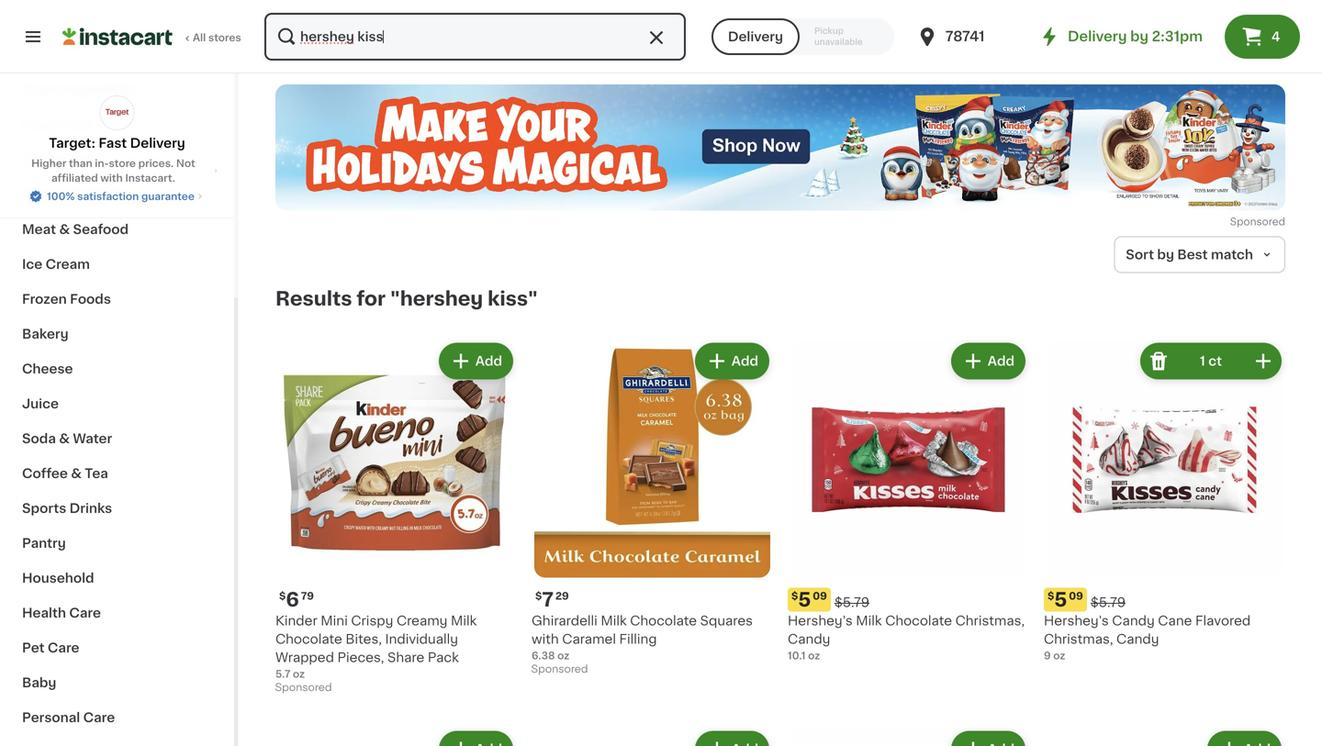 Task type: vqa. For each thing, say whether or not it's contained in the screenshot.
vegetables
yes



Task type: locate. For each thing, give the bounding box(es) containing it.
09 inside $ 5 09 $5.79 hershey's candy cane flavored christmas, candy 9 oz
[[1069, 591, 1083, 602]]

vegetables
[[62, 84, 137, 96]]

oz
[[558, 651, 570, 661], [808, 651, 820, 661], [1054, 651, 1066, 661], [293, 669, 305, 680]]

09 inside $ 5 09
[[813, 591, 827, 602]]

$
[[279, 591, 286, 602], [535, 591, 542, 602], [792, 591, 798, 602], [1048, 591, 1055, 602]]

1 fresh from the top
[[22, 84, 59, 96]]

2 horizontal spatial chocolate
[[885, 615, 952, 628]]

all stores link
[[62, 11, 242, 62]]

care for pet care
[[48, 642, 79, 655]]

0 vertical spatial with
[[100, 173, 123, 183]]

0 vertical spatial sponsored badge image
[[532, 665, 587, 675]]

"hershey
[[390, 289, 483, 309]]

& down 'affiliated'
[[73, 188, 84, 201]]

78741
[[946, 30, 985, 43]]

by left 2:31pm
[[1131, 30, 1149, 43]]

0 horizontal spatial sponsored badge image
[[275, 683, 331, 694]]

1 horizontal spatial $5.79
[[1091, 596, 1126, 609]]

0 horizontal spatial 09
[[813, 591, 827, 602]]

candy down "cane"
[[1117, 633, 1159, 646]]

eggs
[[75, 153, 108, 166]]

& for soda
[[59, 433, 70, 445]]

add button for 7
[[697, 345, 768, 378]]

cane
[[1158, 615, 1192, 628]]

chocolate inside ghirardelli milk chocolate squares with caramel filling 6.38 oz
[[630, 615, 697, 628]]

• sponsored: make your holidays magical image
[[275, 84, 1286, 211]]

pantry
[[22, 537, 66, 550]]

dairy & eggs
[[22, 153, 108, 166]]

candy down the higher than in-store prices. not affiliated with instacart.
[[87, 188, 131, 201]]

coffee & tea
[[22, 467, 108, 480]]

2 fresh from the top
[[22, 118, 59, 131]]

product group containing 7
[[532, 339, 773, 680]]

1 horizontal spatial sponsored badge image
[[532, 665, 587, 675]]

christmas, inside hershey's milk chocolate christmas, candy 10.1 oz
[[956, 615, 1025, 628]]

dairy
[[22, 153, 58, 166]]

with inside ghirardelli milk chocolate squares with caramel filling 6.38 oz
[[532, 633, 559, 646]]

$ inside $ 6 79
[[279, 591, 286, 602]]

coffee & tea link
[[11, 456, 223, 491]]

sponsored badge image down 6.38
[[532, 665, 587, 675]]

$ 5 09 $5.79 hershey's candy cane flavored christmas, candy 9 oz
[[1044, 590, 1251, 661]]

$5.09 original price: $5.79 element for milk
[[788, 588, 1029, 612]]

1 vertical spatial by
[[1157, 248, 1175, 261]]

soda & water link
[[11, 422, 223, 456]]

$ up 9
[[1048, 591, 1055, 602]]

100% satisfaction guarantee
[[47, 191, 195, 202]]

sponsored badge image down 5.7
[[275, 683, 331, 694]]

match
[[1211, 248, 1254, 261]]

hershey's up 9
[[1044, 615, 1109, 628]]

add
[[475, 355, 502, 368], [732, 355, 759, 368], [988, 355, 1015, 368]]

09 for hershey's candy cane flavored christmas, candy
[[1069, 591, 1083, 602]]

None search field
[[263, 11, 688, 62]]

chocolate for squares
[[630, 615, 697, 628]]

snacks & candy
[[22, 188, 131, 201]]

oz inside ghirardelli milk chocolate squares with caramel filling 6.38 oz
[[558, 651, 570, 661]]

bakery link
[[11, 317, 223, 352]]

fresh fruit
[[22, 118, 93, 131]]

2 5 from the left
[[1055, 590, 1067, 610]]

product group containing 6
[[275, 339, 517, 698]]

pet
[[22, 642, 45, 655]]

pet care link
[[11, 631, 223, 666]]

1 vertical spatial fresh
[[22, 118, 59, 131]]

2 $5.09 original price: $5.79 element from the left
[[1044, 588, 1286, 612]]

candy
[[87, 188, 131, 201], [1112, 615, 1155, 628], [788, 633, 831, 646], [1117, 633, 1159, 646]]

2 $ from the left
[[535, 591, 542, 602]]

& for dairy
[[61, 153, 72, 166]]

1 vertical spatial care
[[48, 642, 79, 655]]

sponsored badge image for 6
[[275, 683, 331, 694]]

hershey's down $ 5 09
[[788, 615, 853, 628]]

$ inside $ 5 09
[[792, 591, 798, 602]]

milk for ghirardelli
[[601, 615, 627, 628]]

1 09 from the left
[[813, 591, 827, 602]]

0 horizontal spatial add
[[475, 355, 502, 368]]

chocolate inside "kinder mini crispy creamy milk chocolate bites, individually wrapped pieces, share pack 5.7 oz"
[[275, 633, 342, 646]]

share
[[388, 652, 425, 664]]

care right health
[[69, 607, 101, 620]]

2 horizontal spatial milk
[[856, 615, 882, 628]]

1 horizontal spatial delivery
[[728, 30, 783, 43]]

add button
[[441, 345, 512, 378], [697, 345, 768, 378], [953, 345, 1024, 378]]

juice
[[22, 398, 59, 410]]

milk inside hershey's milk chocolate christmas, candy 10.1 oz
[[856, 615, 882, 628]]

2 add button from the left
[[697, 345, 768, 378]]

2 09 from the left
[[1069, 591, 1083, 602]]

$5.09 original price: $5.79 element up hershey's milk chocolate christmas, candy 10.1 oz
[[788, 588, 1029, 612]]

& for meat
[[59, 223, 70, 236]]

$ left 79
[[279, 591, 286, 602]]

health care link
[[11, 596, 223, 631]]

for
[[357, 289, 386, 309]]

10.1
[[788, 651, 806, 661]]

results
[[275, 289, 352, 309]]

0 vertical spatial by
[[1131, 30, 1149, 43]]

0 vertical spatial care
[[69, 607, 101, 620]]

2 $5.79 from the left
[[1091, 596, 1126, 609]]

care down baby link
[[83, 712, 115, 725]]

2 hershey's from the left
[[1044, 615, 1109, 628]]

4 button
[[1225, 15, 1300, 59]]

1 horizontal spatial 5
[[1055, 590, 1067, 610]]

0 vertical spatial christmas,
[[956, 615, 1025, 628]]

oz right 10.1
[[808, 651, 820, 661]]

fresh up fresh fruit
[[22, 84, 59, 96]]

drinks
[[69, 502, 112, 515]]

care right pet
[[48, 642, 79, 655]]

$5.09 original price: $5.79 element up "cane"
[[1044, 588, 1286, 612]]

sports drinks link
[[11, 491, 223, 526]]

0 horizontal spatial by
[[1131, 30, 1149, 43]]

3 $ from the left
[[792, 591, 798, 602]]

milk
[[451, 615, 477, 628], [601, 615, 627, 628], [856, 615, 882, 628]]

chocolate
[[630, 615, 697, 628], [885, 615, 952, 628], [275, 633, 342, 646]]

0 horizontal spatial $5.79
[[835, 596, 870, 609]]

2 horizontal spatial delivery
[[1068, 30, 1127, 43]]

1 horizontal spatial with
[[532, 633, 559, 646]]

5 inside $ 5 09 $5.79 hershey's candy cane flavored christmas, candy 9 oz
[[1055, 590, 1067, 610]]

sort
[[1126, 248, 1154, 261]]

candy up 10.1
[[788, 633, 831, 646]]

sports
[[22, 502, 66, 515]]

& left tea
[[71, 467, 82, 480]]

1 vertical spatial sponsored badge image
[[275, 683, 331, 694]]

0 horizontal spatial with
[[100, 173, 123, 183]]

Best match Sort by field
[[1114, 236, 1286, 273]]

1 milk from the left
[[451, 615, 477, 628]]

1 horizontal spatial milk
[[601, 615, 627, 628]]

with
[[100, 173, 123, 183], [532, 633, 559, 646]]

1 vertical spatial with
[[532, 633, 559, 646]]

oz right 9
[[1054, 651, 1066, 661]]

higher than in-store prices. not affiliated with instacart. link
[[15, 156, 219, 186]]

1 horizontal spatial by
[[1157, 248, 1175, 261]]

0 horizontal spatial 5
[[798, 590, 811, 610]]

0 horizontal spatial christmas,
[[956, 615, 1025, 628]]

& for coffee
[[71, 467, 82, 480]]

delivery
[[1068, 30, 1127, 43], [728, 30, 783, 43], [130, 137, 185, 150]]

2 milk from the left
[[601, 615, 627, 628]]

baby link
[[11, 666, 223, 701]]

fresh for fresh vegetables
[[22, 84, 59, 96]]

4
[[1272, 30, 1281, 43]]

kiss"
[[488, 289, 538, 309]]

individually
[[385, 633, 458, 646]]

0 horizontal spatial $5.09 original price: $5.79 element
[[788, 588, 1029, 612]]

1 hershey's from the left
[[788, 615, 853, 628]]

with up the 100% satisfaction guarantee button
[[100, 173, 123, 183]]

delivery inside button
[[728, 30, 783, 43]]

oz inside $ 5 09 $5.79 hershey's candy cane flavored christmas, candy 9 oz
[[1054, 651, 1066, 661]]

1 horizontal spatial christmas,
[[1044, 633, 1113, 646]]

target:
[[49, 137, 95, 150]]

2 horizontal spatial add button
[[953, 345, 1024, 378]]

service type group
[[712, 18, 894, 55]]

1 ct
[[1200, 355, 1222, 368]]

bites,
[[346, 633, 382, 646]]

meat & seafood
[[22, 223, 129, 236]]

product group
[[275, 339, 517, 698], [532, 339, 773, 680], [788, 339, 1029, 663], [1044, 339, 1286, 663], [275, 728, 517, 747], [532, 728, 773, 747], [788, 728, 1029, 747], [1044, 728, 1286, 747]]

1 horizontal spatial chocolate
[[630, 615, 697, 628]]

pack
[[428, 652, 459, 664]]

squares
[[700, 615, 753, 628]]

care
[[69, 607, 101, 620], [48, 642, 79, 655], [83, 712, 115, 725]]

$ left the 29
[[535, 591, 542, 602]]

all
[[193, 33, 206, 43]]

09
[[813, 591, 827, 602], [1069, 591, 1083, 602]]

oz right 5.7
[[293, 669, 305, 680]]

$ inside $ 7 29
[[535, 591, 542, 602]]

milk inside ghirardelli milk chocolate squares with caramel filling 6.38 oz
[[601, 615, 627, 628]]

4 $ from the left
[[1048, 591, 1055, 602]]

2 vertical spatial care
[[83, 712, 115, 725]]

flavored
[[1196, 615, 1251, 628]]

1 horizontal spatial $5.09 original price: $5.79 element
[[1044, 588, 1286, 612]]

100% satisfaction guarantee button
[[29, 186, 206, 204]]

2 add from the left
[[732, 355, 759, 368]]

by right 'sort'
[[1157, 248, 1175, 261]]

christmas,
[[956, 615, 1025, 628], [1044, 633, 1113, 646]]

1 add from the left
[[475, 355, 502, 368]]

by
[[1131, 30, 1149, 43], [1157, 248, 1175, 261]]

coffee
[[22, 467, 68, 480]]

$ inside $ 5 09 $5.79 hershey's candy cane flavored christmas, candy 9 oz
[[1048, 591, 1055, 602]]

1 add button from the left
[[441, 345, 512, 378]]

0 horizontal spatial add button
[[441, 345, 512, 378]]

satisfaction
[[77, 191, 139, 202]]

1 $5.09 original price: $5.79 element from the left
[[788, 588, 1029, 612]]

0 horizontal spatial hershey's
[[788, 615, 853, 628]]

ghirardelli milk chocolate squares with caramel filling 6.38 oz
[[532, 615, 753, 661]]

3 milk from the left
[[856, 615, 882, 628]]

2 horizontal spatial add
[[988, 355, 1015, 368]]

candy left "cane"
[[1112, 615, 1155, 628]]

fresh fruit link
[[11, 107, 223, 142]]

chocolate for christmas,
[[885, 615, 952, 628]]

care inside "link"
[[48, 642, 79, 655]]

1 vertical spatial christmas,
[[1044, 633, 1113, 646]]

chocolate inside hershey's milk chocolate christmas, candy 10.1 oz
[[885, 615, 952, 628]]

fast
[[99, 137, 127, 150]]

$5.09 original price: $5.79 element
[[788, 588, 1029, 612], [1044, 588, 1286, 612]]

hershey's inside $ 5 09 $5.79 hershey's candy cane flavored christmas, candy 9 oz
[[1044, 615, 1109, 628]]

5 inside the $5.09 original price: $5.79 element
[[798, 590, 811, 610]]

care for health care
[[69, 607, 101, 620]]

1 $ from the left
[[279, 591, 286, 602]]

add button for 6
[[441, 345, 512, 378]]

sort by best match
[[1126, 248, 1254, 261]]

& right meat
[[59, 223, 70, 236]]

1 horizontal spatial 09
[[1069, 591, 1083, 602]]

1 horizontal spatial add button
[[697, 345, 768, 378]]

sponsored badge image
[[532, 665, 587, 675], [275, 683, 331, 694]]

5 for 5
[[798, 590, 811, 610]]

0 horizontal spatial chocolate
[[275, 633, 342, 646]]

1 5 from the left
[[798, 590, 811, 610]]

fresh up dairy
[[22, 118, 59, 131]]

& for snacks
[[73, 188, 84, 201]]

meat
[[22, 223, 56, 236]]

&
[[61, 153, 72, 166], [73, 188, 84, 201], [59, 223, 70, 236], [59, 433, 70, 445], [71, 467, 82, 480]]

1 horizontal spatial hershey's
[[1044, 615, 1109, 628]]

& right soda on the left of page
[[59, 433, 70, 445]]

with up 6.38
[[532, 633, 559, 646]]

prices.
[[138, 158, 174, 169]]

target: fast delivery logo image
[[100, 96, 135, 130]]

1 horizontal spatial add
[[732, 355, 759, 368]]

78741 button
[[916, 11, 1026, 62]]

crispy
[[351, 615, 393, 628]]

$ up 10.1
[[792, 591, 798, 602]]

0 horizontal spatial milk
[[451, 615, 477, 628]]

oz right 6.38
[[558, 651, 570, 661]]

by inside field
[[1157, 248, 1175, 261]]

0 vertical spatial fresh
[[22, 84, 59, 96]]

& down the target:
[[61, 153, 72, 166]]



Task type: describe. For each thing, give the bounding box(es) containing it.
3 add from the left
[[988, 355, 1015, 368]]

cheese
[[22, 363, 73, 376]]

best
[[1178, 248, 1208, 261]]

in-
[[95, 158, 109, 169]]

household link
[[11, 561, 223, 596]]

spo
[[1230, 217, 1250, 227]]

guarantee
[[141, 191, 195, 202]]

baby
[[22, 677, 56, 690]]

0 horizontal spatial delivery
[[130, 137, 185, 150]]

1
[[1200, 355, 1206, 368]]

meat & seafood link
[[11, 212, 223, 247]]

juice link
[[11, 387, 223, 422]]

personal
[[22, 712, 80, 725]]

instacart logo image
[[62, 26, 173, 48]]

sports drinks
[[22, 502, 112, 515]]

1 $5.79 from the left
[[835, 596, 870, 609]]

frozen foods link
[[11, 282, 223, 317]]

ghirardelli
[[532, 615, 598, 628]]

frozen foods
[[22, 293, 111, 306]]

kinder mini crispy creamy milk chocolate bites, individually wrapped pieces, share pack 5.7 oz
[[275, 615, 477, 680]]

ice cream
[[22, 258, 90, 271]]

$ for 6
[[279, 591, 286, 602]]

add for 7
[[732, 355, 759, 368]]

results for "hershey kiss"
[[275, 289, 538, 309]]

store
[[109, 158, 136, 169]]

add for 6
[[475, 355, 502, 368]]

than
[[69, 158, 92, 169]]

all stores
[[193, 33, 241, 43]]

Search field
[[264, 13, 686, 61]]

dairy & eggs link
[[11, 142, 223, 177]]

$ 5 09
[[792, 590, 827, 610]]

foods
[[70, 293, 111, 306]]

soda & water
[[22, 433, 112, 445]]

target: fast delivery link
[[49, 96, 185, 152]]

soda
[[22, 433, 56, 445]]

cheese link
[[11, 352, 223, 387]]

higher
[[31, 158, 66, 169]]

delivery for delivery
[[728, 30, 783, 43]]

health care
[[22, 607, 101, 620]]

frozen
[[22, 293, 67, 306]]

100%
[[47, 191, 75, 202]]

ct
[[1209, 355, 1222, 368]]

6
[[286, 590, 299, 610]]

by for sort
[[1157, 248, 1175, 261]]

oz inside "kinder mini crispy creamy milk chocolate bites, individually wrapped pieces, share pack 5.7 oz"
[[293, 669, 305, 680]]

milk inside "kinder mini crispy creamy milk chocolate bites, individually wrapped pieces, share pack 5.7 oz"
[[451, 615, 477, 628]]

household
[[22, 572, 94, 585]]

2:31pm
[[1152, 30, 1203, 43]]

snacks
[[22, 188, 70, 201]]

increment quantity of hershey's candy cane flavored christmas, candy image
[[1253, 350, 1275, 372]]

caramel
[[562, 633, 616, 646]]

ice
[[22, 258, 42, 271]]

$ for 5
[[792, 591, 798, 602]]

fresh vegetables
[[22, 84, 137, 96]]

seafood
[[73, 223, 129, 236]]

christmas, inside $ 5 09 $5.79 hershey's candy cane flavored christmas, candy 9 oz
[[1044, 633, 1113, 646]]

5 for hershey's candy cane flavored christmas, candy
[[1055, 590, 1067, 610]]

$5.79 inside $ 5 09 $5.79 hershey's candy cane flavored christmas, candy 9 oz
[[1091, 596, 1126, 609]]

oz inside hershey's milk chocolate christmas, candy 10.1 oz
[[808, 651, 820, 661]]

$ 7 29
[[535, 590, 569, 610]]

with inside the higher than in-store prices. not affiliated with instacart.
[[100, 173, 123, 183]]

not
[[176, 158, 195, 169]]

hershey's inside hershey's milk chocolate christmas, candy 10.1 oz
[[788, 615, 853, 628]]

candy inside hershey's milk chocolate christmas, candy 10.1 oz
[[788, 633, 831, 646]]

kinder
[[275, 615, 317, 628]]

milk for hershey's
[[856, 615, 882, 628]]

affiliated
[[51, 173, 98, 183]]

fresh for fresh fruit
[[22, 118, 59, 131]]

6.38
[[532, 651, 555, 661]]

ice cream link
[[11, 247, 223, 282]]

health
[[22, 607, 66, 620]]

$ 6 79
[[279, 590, 314, 610]]

remove hershey's candy cane flavored christmas, candy image
[[1148, 350, 1170, 372]]

instacart.
[[125, 173, 175, 183]]

by for delivery
[[1131, 30, 1149, 43]]

candy inside snacks & candy link
[[87, 188, 131, 201]]

sponsored badge image for 7
[[532, 665, 587, 675]]

snacks & candy link
[[11, 177, 223, 212]]

bakery
[[22, 328, 69, 341]]

$ for 7
[[535, 591, 542, 602]]

delivery by 2:31pm
[[1068, 30, 1203, 43]]

fruit
[[62, 118, 93, 131]]

3 add button from the left
[[953, 345, 1024, 378]]

delivery for delivery by 2:31pm
[[1068, 30, 1127, 43]]

fresh vegetables link
[[11, 73, 223, 107]]

29
[[556, 591, 569, 602]]

personal care
[[22, 712, 115, 725]]

$5.09 original price: $5.79 element for 5
[[1044, 588, 1286, 612]]

9
[[1044, 651, 1051, 661]]

delivery button
[[712, 18, 800, 55]]

pet care
[[22, 642, 79, 655]]

09 for 5
[[813, 591, 827, 602]]

target: fast delivery
[[49, 137, 185, 150]]

$ for hershey's candy cane flavored christmas, candy
[[1048, 591, 1055, 602]]

pieces,
[[337, 652, 384, 664]]

care for personal care
[[83, 712, 115, 725]]

cream
[[46, 258, 90, 271]]

hershey's milk chocolate christmas, candy 10.1 oz
[[788, 615, 1025, 661]]

7
[[542, 590, 554, 610]]

tea
[[85, 467, 108, 480]]

filling
[[619, 633, 657, 646]]



